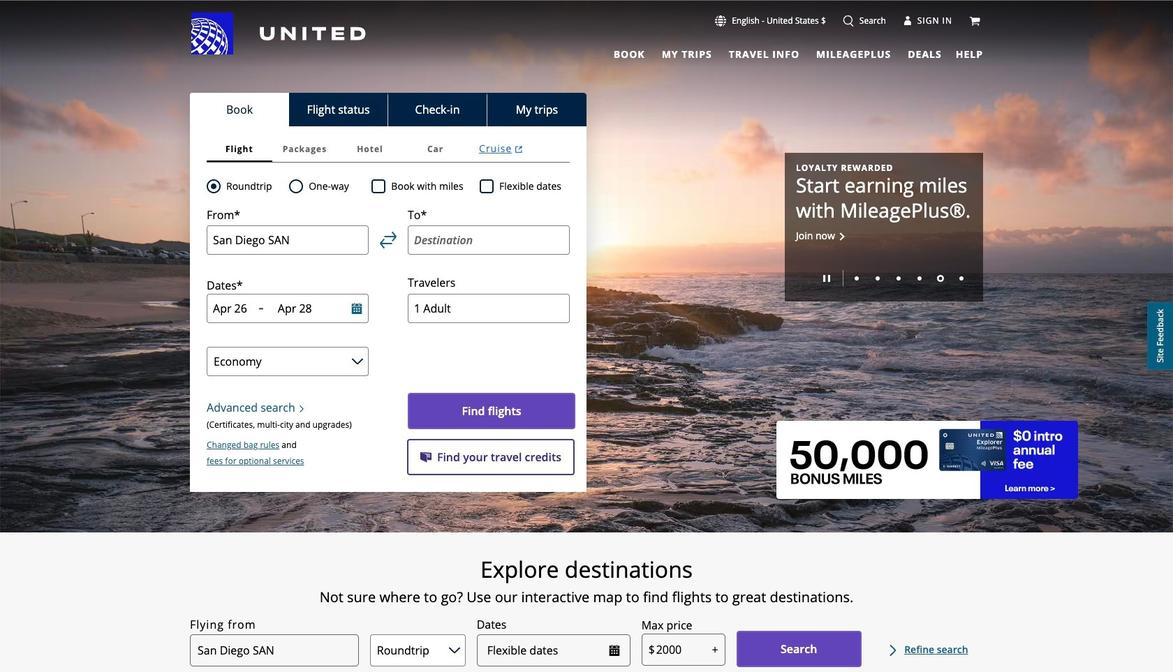 Task type: describe. For each thing, give the bounding box(es) containing it.
round trip flight search element
[[221, 178, 272, 195]]

flexible dates image
[[609, 645, 620, 657]]

pause image
[[823, 275, 830, 282]]

slide 6 of 6 image
[[959, 277, 964, 281]]

Destination text field
[[408, 226, 570, 255]]

view cart, click to view list of recently searched saved trips. image
[[969, 15, 980, 26]]

one way flight search element
[[303, 178, 349, 195]]

slide 5 of 6 image
[[937, 275, 944, 282]]

united logo link to homepage image
[[191, 13, 366, 54]]

currently in english united states	$ enter to change image
[[715, 15, 726, 27]]

slide 2 of 6 image
[[876, 277, 880, 281]]

explore destinations element
[[110, 556, 1063, 584]]

0 vertical spatial tab list
[[605, 42, 945, 63]]

slide 1 of 6 image
[[855, 277, 859, 281]]

please enter the max price in the input text or tab to access the slider to set the max price. element
[[641, 617, 692, 634]]

slide 3 of 6 image
[[897, 277, 901, 281]]

Departure text field
[[213, 301, 253, 317]]

reverse origin and destination image
[[380, 232, 397, 249]]



Task type: locate. For each thing, give the bounding box(es) containing it.
Flying from text field
[[190, 635, 359, 667]]

main content
[[0, 1, 1173, 672]]

carousel buttons element
[[796, 265, 972, 290]]

flying from element
[[190, 617, 256, 634]]

2 vertical spatial tab list
[[207, 136, 570, 163]]

not sure where to go? use our interactive map to find flights to great destinations. element
[[110, 589, 1063, 606]]

1 vertical spatial tab list
[[190, 93, 587, 126]]

Return text field
[[278, 301, 332, 317]]

slide 4 of 6 image
[[917, 277, 922, 281]]

navigation
[[0, 12, 1173, 63]]

book with miles element
[[372, 178, 480, 195]]

None text field
[[641, 634, 725, 666]]

tab list
[[605, 42, 945, 63], [190, 93, 587, 126], [207, 136, 570, 163]]



Task type: vqa. For each thing, say whether or not it's contained in the screenshot.
Flying from 'text box'
yes



